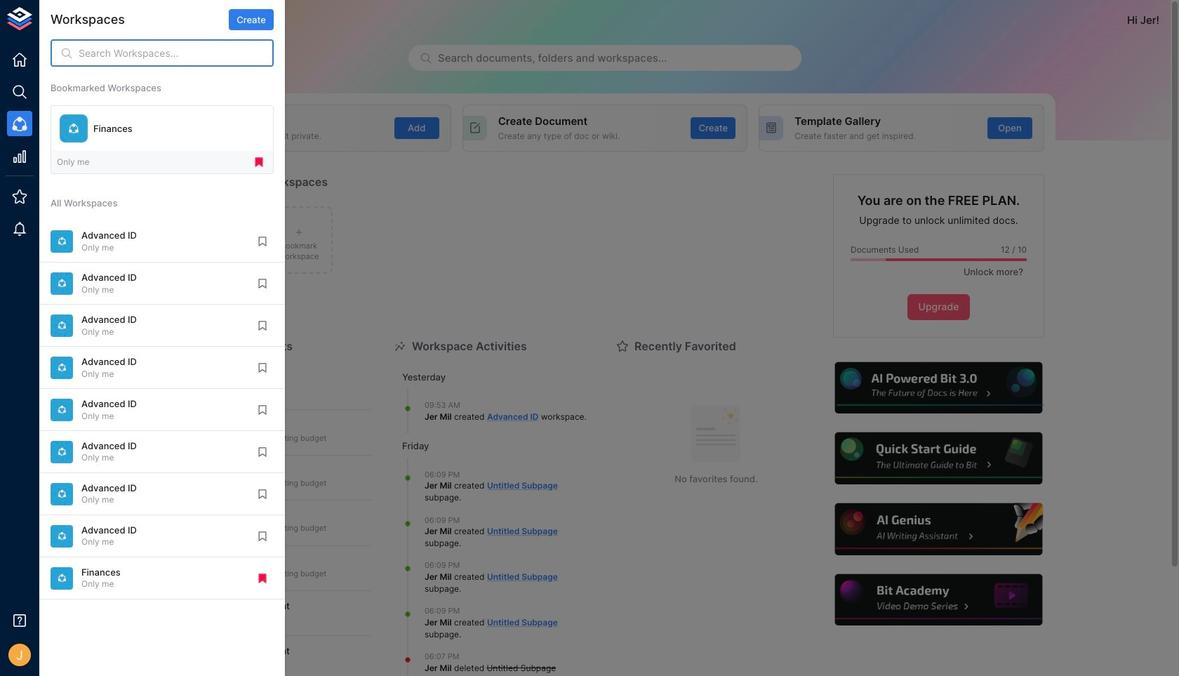 Task type: locate. For each thing, give the bounding box(es) containing it.
0 vertical spatial bookmark image
[[256, 235, 269, 248]]

bookmark image
[[256, 235, 269, 248], [256, 446, 269, 458]]

bookmark image
[[256, 277, 269, 290], [256, 319, 269, 332], [256, 361, 269, 374], [256, 404, 269, 416], [256, 488, 269, 500], [256, 530, 269, 542]]

2 bookmark image from the top
[[256, 319, 269, 332]]

2 bookmark image from the top
[[256, 446, 269, 458]]

Search Workspaces... text field
[[79, 39, 274, 67]]

1 vertical spatial bookmark image
[[256, 446, 269, 458]]

remove bookmark image
[[253, 156, 265, 169]]

help image
[[833, 360, 1045, 416], [833, 431, 1045, 486], [833, 501, 1045, 557], [833, 572, 1045, 628]]

1 bookmark image from the top
[[256, 235, 269, 248]]

4 bookmark image from the top
[[256, 404, 269, 416]]



Task type: vqa. For each thing, say whether or not it's contained in the screenshot.
the Remove Favorite image
no



Task type: describe. For each thing, give the bounding box(es) containing it.
6 bookmark image from the top
[[256, 530, 269, 542]]

1 help image from the top
[[833, 360, 1045, 416]]

1 bookmark image from the top
[[256, 277, 269, 290]]

5 bookmark image from the top
[[256, 488, 269, 500]]

3 help image from the top
[[833, 501, 1045, 557]]

2 help image from the top
[[833, 431, 1045, 486]]

3 bookmark image from the top
[[256, 361, 269, 374]]

4 help image from the top
[[833, 572, 1045, 628]]

remove bookmark image
[[256, 572, 269, 585]]



